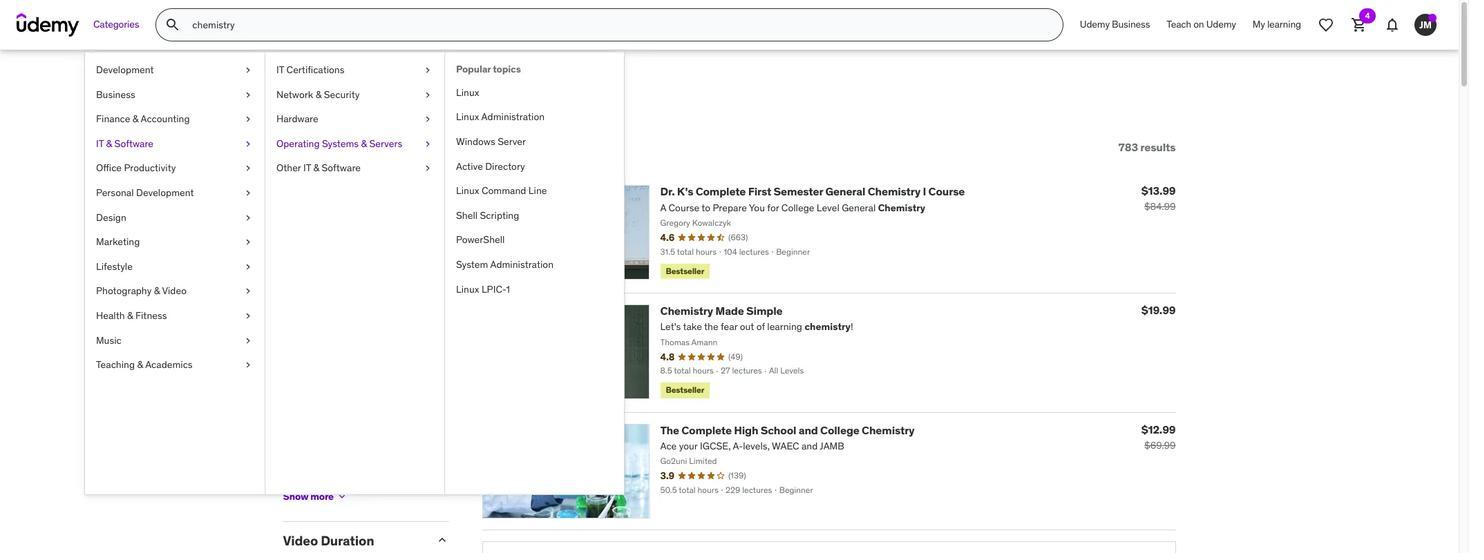 Task type: vqa. For each thing, say whether or not it's contained in the screenshot.
Linux Command Line link
yes



Task type: locate. For each thing, give the bounding box(es) containing it.
1 vertical spatial results
[[1141, 140, 1176, 154]]

linux down popular
[[456, 86, 479, 99]]

administration down powershell link
[[490, 258, 554, 271]]

chemistry for the complete high school and college chemistry
[[862, 423, 915, 437]]

dr.
[[660, 185, 675, 199]]

1 horizontal spatial results
[[1141, 140, 1176, 154]]

video down lifestyle link
[[162, 285, 187, 297]]

0 horizontal spatial video
[[162, 285, 187, 297]]

xsmall image inside "business" link
[[243, 88, 254, 102]]

0 vertical spatial business
[[1112, 18, 1150, 31]]

xsmall image inside the office productivity link
[[243, 162, 254, 176]]

& left servers
[[361, 137, 367, 150]]

development inside development link
[[96, 64, 154, 76]]

xsmall image inside health & fitness link
[[243, 310, 254, 323]]

& for software
[[106, 137, 112, 150]]

0 vertical spatial 783
[[283, 82, 323, 110]]

& right teaching
[[137, 359, 143, 371]]

xsmall image inside teaching & academics link
[[243, 359, 254, 372]]

operating systems & servers
[[277, 137, 402, 150]]

windows server link
[[445, 130, 624, 155]]

xsmall image inside photography & video link
[[243, 285, 254, 299]]

& for accounting
[[133, 113, 139, 125]]

1 vertical spatial video
[[283, 533, 318, 550]]

0 vertical spatial results
[[327, 82, 399, 110]]

xsmall image inside other it & software link
[[422, 162, 433, 176]]

development
[[96, 64, 154, 76], [136, 187, 194, 199]]

lifestyle link
[[85, 255, 265, 280]]

1 horizontal spatial business
[[1112, 18, 1150, 31]]

administration inside linux administration link
[[481, 111, 545, 123]]

business
[[1112, 18, 1150, 31], [96, 88, 135, 101]]

network
[[277, 88, 313, 101]]

$84.99
[[1145, 201, 1176, 213]]

my learning
[[1253, 18, 1302, 31]]

xsmall image for operating systems & servers
[[422, 137, 433, 151]]

& down filter
[[313, 162, 319, 174]]

line
[[529, 185, 547, 197]]

results inside status
[[1141, 140, 1176, 154]]

software
[[114, 137, 153, 150], [322, 162, 361, 174]]

software up office productivity
[[114, 137, 153, 150]]

wishlist image
[[1318, 17, 1335, 33]]

college
[[821, 423, 860, 437]]

for
[[404, 82, 433, 110]]

1 vertical spatial chemistry
[[660, 304, 713, 318]]

systems
[[322, 137, 359, 150]]

finance
[[96, 113, 130, 125]]

results for 783 results for "chemistry"
[[327, 82, 399, 110]]

complete right k's
[[696, 185, 746, 199]]

shopping cart with 4 items image
[[1351, 17, 1368, 33]]

xsmall image inside design link
[[243, 211, 254, 225]]

xsmall image inside lifestyle link
[[243, 260, 254, 274]]

783 inside status
[[1119, 140, 1138, 154]]

xsmall image inside show more button
[[337, 492, 348, 503]]

xsmall image for office productivity
[[243, 162, 254, 176]]

xsmall image inside network & security link
[[422, 88, 433, 102]]

1 vertical spatial development
[[136, 187, 194, 199]]

0 vertical spatial chemistry
[[868, 185, 921, 199]]

1 vertical spatial small image
[[435, 197, 449, 211]]

it right other
[[303, 162, 311, 174]]

1 horizontal spatial udemy
[[1207, 18, 1237, 31]]

it for it certifications
[[277, 64, 284, 76]]

xsmall image for music
[[243, 334, 254, 348]]

made
[[716, 304, 744, 318]]

xsmall image inside finance & accounting link
[[243, 113, 254, 126]]

& left the security
[[316, 88, 322, 101]]

show more
[[283, 491, 334, 503]]

1 vertical spatial administration
[[490, 258, 554, 271]]

dr. k's complete first semester general chemistry i course
[[660, 185, 965, 199]]

linux command line
[[456, 185, 547, 197]]

2 vertical spatial chemistry
[[862, 423, 915, 437]]

2 horizontal spatial it
[[303, 162, 311, 174]]

0 vertical spatial development
[[96, 64, 154, 76]]

operating
[[277, 137, 320, 150]]

learning
[[1268, 18, 1302, 31]]

1 horizontal spatial video
[[283, 533, 318, 550]]

administration inside system administration "link"
[[490, 258, 554, 271]]

0 vertical spatial it
[[277, 64, 284, 76]]

xsmall image inside the "personal development" link
[[243, 187, 254, 200]]

development down the office productivity link
[[136, 187, 194, 199]]

& right health
[[127, 310, 133, 322]]

business left teach
[[1112, 18, 1150, 31]]

0 horizontal spatial results
[[327, 82, 399, 110]]

xsmall image inside operating systems & servers link
[[422, 137, 433, 151]]

1 linux from the top
[[456, 86, 479, 99]]

xsmall image
[[243, 64, 254, 77], [243, 113, 254, 126], [422, 113, 433, 126], [243, 137, 254, 151], [422, 162, 433, 176], [243, 260, 254, 274], [243, 285, 254, 299], [243, 310, 254, 323], [243, 359, 254, 372], [283, 390, 294, 401], [337, 492, 348, 503]]

on
[[1194, 18, 1205, 31]]

linux
[[456, 86, 479, 99], [456, 111, 479, 123], [456, 185, 479, 197], [456, 283, 479, 296]]

academics
[[145, 359, 193, 371]]

business up finance
[[96, 88, 135, 101]]

scripting
[[480, 209, 519, 222]]

chemistry made simple
[[660, 304, 783, 318]]

0 vertical spatial small image
[[292, 141, 306, 154]]

it for it & software
[[96, 137, 104, 150]]

linux down system
[[456, 283, 479, 296]]

4 link
[[1343, 8, 1376, 41]]

photography
[[96, 285, 152, 297]]

you have alerts image
[[1429, 14, 1437, 22]]

other it & software link
[[265, 156, 444, 181]]

1 horizontal spatial software
[[322, 162, 361, 174]]

system administration
[[456, 258, 554, 271]]

certifications
[[287, 64, 345, 76]]

windows server
[[456, 135, 526, 148]]

notifications image
[[1385, 17, 1401, 33]]

xsmall image for marketing
[[243, 236, 254, 249]]

$19.99
[[1142, 303, 1176, 317]]

categories
[[93, 18, 139, 31]]

1 vertical spatial software
[[322, 162, 361, 174]]

783 for 783 results
[[1119, 140, 1138, 154]]

chemistry made simple link
[[660, 304, 783, 318]]

business link
[[85, 83, 265, 107]]

4 linux from the top
[[456, 283, 479, 296]]

video duration
[[283, 533, 374, 550]]

directory
[[485, 160, 525, 173]]

0 horizontal spatial software
[[114, 137, 153, 150]]

it up network
[[277, 64, 284, 76]]

linux command line link
[[445, 179, 624, 204]]

3 linux from the top
[[456, 185, 479, 197]]

xsmall image inside development link
[[243, 64, 254, 77]]

Search for anything text field
[[190, 13, 1046, 37]]

0 vertical spatial software
[[114, 137, 153, 150]]

software down the systems
[[322, 162, 361, 174]]

& up office
[[106, 137, 112, 150]]

0 vertical spatial administration
[[481, 111, 545, 123]]

the complete high school and college chemistry link
[[660, 423, 915, 437]]

photography & video link
[[85, 280, 265, 304]]

2 linux from the top
[[456, 111, 479, 123]]

0 vertical spatial video
[[162, 285, 187, 297]]

xsmall image for it certifications
[[422, 64, 433, 77]]

course
[[929, 185, 965, 199]]

small image
[[435, 534, 449, 548]]

1 horizontal spatial it
[[277, 64, 284, 76]]

xsmall image inside "hardware" link
[[422, 113, 433, 126]]

linux up shell
[[456, 185, 479, 197]]

& for security
[[316, 88, 322, 101]]

1 vertical spatial it
[[96, 137, 104, 150]]

office
[[96, 162, 122, 174]]

security
[[324, 88, 360, 101]]

video down show
[[283, 533, 318, 550]]

xsmall image
[[422, 64, 433, 77], [243, 88, 254, 102], [422, 88, 433, 102], [422, 137, 433, 151], [243, 162, 254, 176], [243, 187, 254, 200], [243, 211, 254, 225], [243, 236, 254, 249], [243, 334, 254, 348], [283, 415, 294, 426], [283, 439, 294, 450], [283, 464, 294, 475]]

it up office
[[96, 137, 104, 150]]

& right finance
[[133, 113, 139, 125]]

4
[[1366, 10, 1370, 21]]

1 horizontal spatial 783
[[1119, 140, 1138, 154]]

0 horizontal spatial 783
[[283, 82, 323, 110]]

xsmall image inside music link
[[243, 334, 254, 348]]

chemistry right college in the bottom of the page
[[862, 423, 915, 437]]

teach
[[1167, 18, 1192, 31]]

xsmall image inside marketing link
[[243, 236, 254, 249]]

show
[[283, 491, 308, 503]]

development down categories dropdown button
[[96, 64, 154, 76]]

teach on udemy
[[1167, 18, 1237, 31]]

school
[[761, 423, 797, 437]]

fitness
[[135, 310, 167, 322]]

xsmall image for hardware
[[422, 113, 433, 126]]

xsmall image for it & software
[[243, 137, 254, 151]]

1 vertical spatial business
[[96, 88, 135, 101]]

complete right the in the bottom of the page
[[682, 423, 732, 437]]

it certifications link
[[265, 58, 444, 83]]

xsmall image for lifestyle
[[243, 260, 254, 274]]

& for academics
[[137, 359, 143, 371]]

chemistry left i
[[868, 185, 921, 199]]

chemistry left 'made'
[[660, 304, 713, 318]]

it certifications
[[277, 64, 345, 76]]

& for video
[[154, 285, 160, 297]]

results
[[327, 82, 399, 110], [1141, 140, 1176, 154]]

& up fitness
[[154, 285, 160, 297]]

0 horizontal spatial udemy
[[1080, 18, 1110, 31]]

software inside it & software link
[[114, 137, 153, 150]]

linux for linux
[[456, 86, 479, 99]]

xsmall image for finance & accounting
[[243, 113, 254, 126]]

powershell link
[[445, 228, 624, 253]]

small image
[[292, 141, 306, 154], [435, 197, 449, 211], [435, 351, 449, 365]]

linux administration link
[[445, 105, 624, 130]]

health & fitness link
[[85, 304, 265, 329]]

udemy
[[1080, 18, 1110, 31], [1207, 18, 1237, 31]]

administration down ""chemistry""
[[481, 111, 545, 123]]

my learning link
[[1245, 8, 1310, 41]]

personal
[[96, 187, 134, 199]]

xsmall image inside it certifications link
[[422, 64, 433, 77]]

linux for linux command line
[[456, 185, 479, 197]]

0 horizontal spatial it
[[96, 137, 104, 150]]

active directory
[[456, 160, 525, 173]]

$12.99 $69.99
[[1142, 423, 1176, 452]]

operating systems & servers element
[[444, 53, 624, 495]]

lpic-
[[482, 283, 506, 296]]

design link
[[85, 206, 265, 230]]

xsmall image for design
[[243, 211, 254, 225]]

development link
[[85, 58, 265, 83]]

1 vertical spatial complete
[[682, 423, 732, 437]]

linux up 'windows'
[[456, 111, 479, 123]]

1 vertical spatial 783
[[1119, 140, 1138, 154]]

chemistry
[[868, 185, 921, 199], [660, 304, 713, 318], [862, 423, 915, 437]]

xsmall image inside it & software link
[[243, 137, 254, 151]]

chemistry for dr. k's complete first semester general chemistry i course
[[868, 185, 921, 199]]



Task type: describe. For each thing, give the bounding box(es) containing it.
jm
[[1420, 18, 1432, 31]]

xsmall image for teaching & academics
[[243, 359, 254, 372]]

simple
[[747, 304, 783, 318]]

lifestyle
[[96, 260, 133, 273]]

xsmall image for network & security
[[422, 88, 433, 102]]

health
[[96, 310, 125, 322]]

shell scripting
[[456, 209, 519, 222]]

office productivity link
[[85, 156, 265, 181]]

filter
[[309, 140, 336, 154]]

development inside the "personal development" link
[[136, 187, 194, 199]]

teach on udemy link
[[1159, 8, 1245, 41]]

shell scripting link
[[445, 204, 624, 228]]

show more button
[[283, 483, 348, 511]]

xsmall image for other it & software
[[422, 162, 433, 176]]

linux for linux lpic-1
[[456, 283, 479, 296]]

$12.99
[[1142, 423, 1176, 437]]

783 results
[[1119, 140, 1176, 154]]

udemy business
[[1080, 18, 1150, 31]]

software inside other it & software link
[[322, 162, 361, 174]]

xsmall image for business
[[243, 88, 254, 102]]

more
[[310, 491, 334, 503]]

783 results status
[[1119, 140, 1176, 154]]

shell
[[456, 209, 478, 222]]

semester
[[774, 185, 823, 199]]

2 vertical spatial small image
[[435, 351, 449, 365]]

accounting
[[141, 113, 190, 125]]

xsmall image for photography & video
[[243, 285, 254, 299]]

i
[[923, 185, 926, 199]]

administration for system administration
[[490, 258, 554, 271]]

system administration link
[[445, 253, 624, 278]]

teaching & academics link
[[85, 353, 265, 378]]

1
[[506, 283, 510, 296]]

$13.99
[[1142, 184, 1176, 198]]

active directory link
[[445, 155, 624, 179]]

music link
[[85, 329, 265, 353]]

servers
[[369, 137, 402, 150]]

2 vertical spatial it
[[303, 162, 311, 174]]

português
[[300, 487, 344, 500]]

photography & video
[[96, 285, 187, 297]]

design
[[96, 211, 126, 224]]

$69.99
[[1145, 439, 1176, 452]]

finance & accounting link
[[85, 107, 265, 132]]

other
[[277, 162, 301, 174]]

first
[[748, 185, 772, 199]]

it & software link
[[85, 132, 265, 156]]

0 horizontal spatial business
[[96, 88, 135, 101]]

teaching
[[96, 359, 135, 371]]

teaching & academics
[[96, 359, 193, 371]]

my
[[1253, 18, 1266, 31]]

submit search image
[[165, 17, 181, 33]]

results for 783 results
[[1141, 140, 1176, 154]]

music
[[96, 334, 121, 347]]

system
[[456, 258, 488, 271]]

active
[[456, 160, 483, 173]]

$13.99 $84.99
[[1142, 184, 1176, 213]]

windows
[[456, 135, 495, 148]]

personal development link
[[85, 181, 265, 206]]

duration
[[321, 533, 374, 550]]

marketing link
[[85, 230, 265, 255]]

"chemistry"
[[438, 82, 564, 110]]

udemy image
[[17, 13, 79, 37]]

finance & accounting
[[96, 113, 190, 125]]

health & fitness
[[96, 310, 167, 322]]

general
[[826, 185, 866, 199]]

linux link
[[445, 81, 624, 105]]

jm link
[[1409, 8, 1443, 41]]

linux lpic-1
[[456, 283, 510, 296]]

hardware
[[277, 113, 318, 125]]

powershell
[[456, 234, 505, 246]]

topics
[[493, 63, 521, 75]]

network & security link
[[265, 83, 444, 107]]

the
[[660, 423, 679, 437]]

popular topics
[[456, 63, 521, 75]]

it & software
[[96, 137, 153, 150]]

783 results for "chemistry"
[[283, 82, 564, 110]]

xsmall image for personal development
[[243, 187, 254, 200]]

high
[[734, 423, 759, 437]]

filter button
[[283, 126, 344, 169]]

udemy business link
[[1072, 8, 1159, 41]]

xsmall image for show more
[[337, 492, 348, 503]]

0 vertical spatial complete
[[696, 185, 746, 199]]

2 udemy from the left
[[1207, 18, 1237, 31]]

productivity
[[124, 162, 176, 174]]

categories button
[[85, 8, 147, 41]]

popular
[[456, 63, 491, 75]]

marketing
[[96, 236, 140, 248]]

personal development
[[96, 187, 194, 199]]

1 udemy from the left
[[1080, 18, 1110, 31]]

the complete high school and college chemistry
[[660, 423, 915, 437]]

linux for linux administration
[[456, 111, 479, 123]]

hardware link
[[265, 107, 444, 132]]

& for fitness
[[127, 310, 133, 322]]

xsmall image for development
[[243, 64, 254, 77]]

linux lpic-1 link
[[445, 278, 624, 302]]

video duration button
[[283, 533, 424, 550]]

administration for linux administration
[[481, 111, 545, 123]]

xsmall image for health & fitness
[[243, 310, 254, 323]]

783 for 783 results for "chemistry"
[[283, 82, 323, 110]]

small image inside filter button
[[292, 141, 306, 154]]



